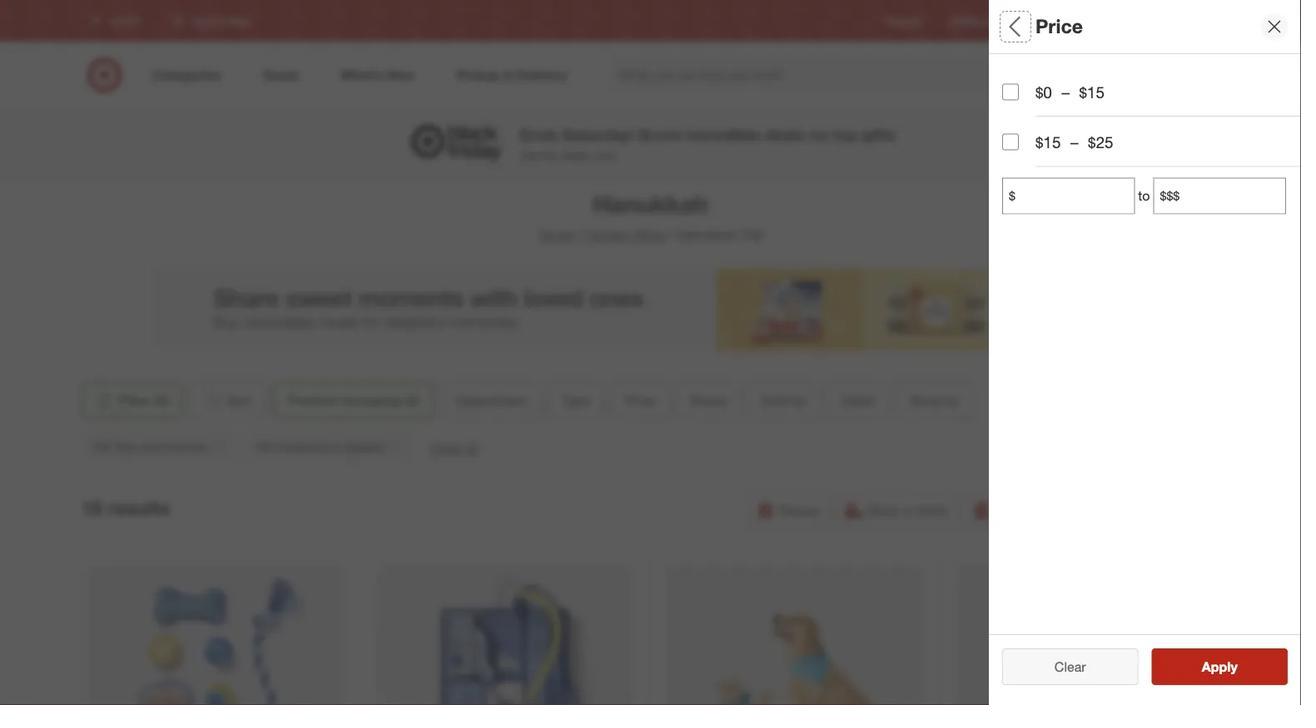 Task type: vqa. For each thing, say whether or not it's contained in the screenshot.
Price to the top
yes



Task type: locate. For each thing, give the bounding box(es) containing it.
all inside dialog
[[1082, 659, 1095, 675]]

$15  –  $25
[[1036, 133, 1114, 152]]

1 vertical spatial results
[[1213, 659, 1256, 675]]

brand
[[691, 392, 727, 408]]

1 horizontal spatial all
[[1082, 659, 1095, 675]]

0 horizontal spatial price button
[[611, 382, 670, 419]]

deals left on
[[765, 125, 806, 144]]

0 horizontal spatial by
[[792, 392, 807, 408]]

1 vertical spatial type
[[562, 392, 591, 408]]

(2)
[[154, 392, 169, 408], [405, 392, 420, 408]]

shop
[[635, 227, 666, 243], [910, 392, 942, 408], [868, 502, 900, 518]]

15.75" hanukkah plush and rope bone dog toy - boots & barkley™ image
[[957, 565, 1214, 705], [957, 565, 1214, 705]]

hanukkah target / holiday shop / hanukkah (16)
[[539, 189, 763, 243]]

(2) inside button
[[154, 392, 169, 408]]

2 vertical spatial shop
[[868, 502, 900, 518]]

shop inside hanukkah target / holiday shop / hanukkah (16)
[[635, 227, 666, 243]]

1 horizontal spatial department
[[1003, 71, 1093, 90]]

1 horizontal spatial type button
[[1003, 112, 1302, 171]]

department button
[[1003, 54, 1302, 112], [442, 382, 541, 419]]

2 by from the left
[[946, 392, 960, 408]]

1 vertical spatial all
[[1082, 659, 1095, 675]]

target link
[[539, 227, 575, 243]]

hanukkah matching family cat and dog bandana - wondershop™ - blue - one size fits most image
[[667, 565, 924, 705], [667, 565, 924, 705]]

pet for pet toys and exercise
[[94, 440, 111, 454]]

all
[[465, 440, 478, 456], [1082, 659, 1095, 675]]

weekly ad link
[[950, 14, 997, 28]]

$15 right $15  –  $25 option
[[1036, 133, 1061, 152]]

price down $15  –  $25 option
[[1003, 188, 1042, 207]]

sold
[[762, 392, 789, 408]]

shop left "in"
[[868, 502, 900, 518]]

sold by
[[762, 392, 807, 408]]

0 vertical spatial department
[[1003, 71, 1093, 90]]

pet left costumes
[[256, 440, 274, 454]]

$15
[[1080, 82, 1105, 102], [1036, 133, 1061, 152]]

clear
[[430, 440, 462, 456], [1047, 659, 1078, 675], [1055, 659, 1087, 675]]

to
[[1139, 188, 1151, 204]]

0 vertical spatial price
[[1036, 15, 1083, 38]]

(2) right filter
[[154, 392, 169, 408]]

What can we help you find? suggestions appear below search field
[[608, 57, 1023, 93]]

1 horizontal spatial clear all
[[1047, 659, 1095, 675]]

0 vertical spatial type
[[1003, 130, 1038, 149]]

price button
[[1003, 171, 1302, 229], [611, 382, 670, 419]]

0 horizontal spatial type
[[562, 392, 591, 408]]

hanukkah up holiday shop 'link'
[[593, 189, 709, 219]]

0 horizontal spatial clear all
[[430, 440, 478, 456]]

pet toys and exercise
[[94, 440, 208, 454]]

get
[[520, 148, 539, 163]]

clear all button
[[430, 439, 478, 458], [1003, 649, 1139, 685]]

1 horizontal spatial clear all button
[[1003, 649, 1139, 685]]

price
[[1036, 15, 1083, 38], [1003, 188, 1042, 207], [625, 392, 656, 408]]

1 horizontal spatial type
[[1003, 130, 1038, 149]]

pet costumes & apparel button
[[244, 429, 413, 466]]

hanukkah 8 days of cat toys - 8ct - boots & barkley™ image
[[377, 565, 634, 705], [377, 565, 634, 705]]

results right see
[[1213, 659, 1256, 675]]

results right the 16
[[108, 497, 170, 520]]

1 horizontal spatial deals
[[765, 125, 806, 144]]

costumes
[[277, 440, 330, 454]]

$15  –  $25 checkbox
[[1003, 134, 1019, 151]]

0 horizontal spatial department
[[456, 392, 527, 408]]

shop by button
[[896, 382, 974, 419]]

1 vertical spatial hanukkah
[[677, 227, 737, 243]]

1 vertical spatial type button
[[548, 382, 605, 419]]

deals
[[765, 125, 806, 144], [562, 148, 590, 163]]

gifts
[[862, 125, 896, 144]]

0 horizontal spatial $15
[[1036, 133, 1061, 152]]

/ right holiday shop 'link'
[[670, 227, 674, 243]]

0 horizontal spatial department button
[[442, 382, 541, 419]]

1 vertical spatial clear all
[[1047, 659, 1095, 675]]

sort button
[[189, 382, 266, 419]]

none text field inside 'price' "dialog"
[[1154, 178, 1287, 214]]

deals right the
[[562, 148, 590, 163]]

redcard link
[[1024, 14, 1064, 28]]

holiday
[[586, 227, 631, 243]]

search
[[1011, 68, 1052, 85]]

1 pet from the left
[[94, 440, 111, 454]]

/ right target link
[[579, 227, 583, 243]]

ends saturday! score incredible deals on top gifts get the deals now.
[[520, 125, 896, 163]]

2 pet from the left
[[256, 440, 274, 454]]

1 horizontal spatial (2)
[[405, 392, 420, 408]]

price button down '$25'
[[1003, 171, 1302, 229]]

price inside all filters dialog
[[1003, 188, 1042, 207]]

0 horizontal spatial pet
[[94, 440, 111, 454]]

1 vertical spatial price button
[[611, 382, 670, 419]]

0 vertical spatial $15
[[1080, 82, 1105, 102]]

and
[[141, 440, 160, 454]]

0 vertical spatial type button
[[1003, 112, 1302, 171]]

1 horizontal spatial price button
[[1003, 171, 1302, 229]]

ad
[[985, 15, 997, 27]]

0 vertical spatial results
[[108, 497, 170, 520]]

2 (2) from the left
[[405, 392, 420, 408]]

saturday!
[[562, 125, 634, 144]]

type
[[1003, 130, 1038, 149], [562, 392, 591, 408]]

pet inside pet toys and exercise button
[[94, 440, 111, 454]]

results for see results
[[1213, 659, 1256, 675]]

1 vertical spatial price
[[1003, 188, 1042, 207]]

0 horizontal spatial clear all button
[[430, 439, 478, 458]]

shop by
[[910, 392, 960, 408]]

None text field
[[1154, 178, 1287, 214]]

1 horizontal spatial results
[[1213, 659, 1256, 675]]

deals button
[[828, 382, 889, 419]]

1 horizontal spatial shop
[[868, 502, 900, 518]]

hanukkah
[[593, 189, 709, 219], [677, 227, 737, 243]]

type button
[[1003, 112, 1302, 171], [548, 382, 605, 419]]

0 horizontal spatial (2)
[[154, 392, 169, 408]]

1 horizontal spatial department button
[[1003, 54, 1302, 112]]

0 horizontal spatial results
[[108, 497, 170, 520]]

sold by button
[[747, 382, 821, 419]]

0 vertical spatial clear all
[[430, 440, 478, 456]]

pet costumes & apparel
[[256, 440, 384, 454]]

ends
[[520, 125, 558, 144]]

pickup button
[[749, 492, 831, 529]]

price left brand
[[625, 392, 656, 408]]

$15 right $0
[[1080, 82, 1105, 102]]

(2) right grouping
[[405, 392, 420, 408]]

1 horizontal spatial by
[[946, 392, 960, 408]]

pet
[[94, 440, 111, 454], [256, 440, 274, 454]]

1 vertical spatial $15
[[1036, 133, 1061, 152]]

pet inside pet costumes & apparel button
[[256, 440, 274, 454]]

hanukkah 8 days of dog toys - boots & barkley™ image
[[87, 565, 344, 705], [87, 565, 344, 705]]

department
[[1003, 71, 1093, 90], [456, 392, 527, 408]]

all filters
[[1003, 15, 1083, 38]]

same day delivery
[[996, 502, 1109, 518]]

filter (2) button
[[81, 382, 182, 419]]

$0  –  $15 checkbox
[[1003, 84, 1019, 100]]

by
[[792, 392, 807, 408], [946, 392, 960, 408]]

score
[[638, 125, 682, 144]]

brand button
[[677, 382, 741, 419]]

1 / from the left
[[579, 227, 583, 243]]

2 horizontal spatial shop
[[910, 392, 942, 408]]

0 horizontal spatial all
[[465, 440, 478, 456]]

1 vertical spatial deals
[[562, 148, 590, 163]]

1 horizontal spatial /
[[670, 227, 674, 243]]

results inside button
[[1213, 659, 1256, 675]]

clear all
[[430, 440, 478, 456], [1047, 659, 1095, 675]]

sort
[[227, 392, 252, 408]]

in
[[903, 502, 914, 518]]

1 vertical spatial department
[[456, 392, 527, 408]]

None text field
[[1003, 178, 1135, 214]]

shop right holiday
[[635, 227, 666, 243]]

0 vertical spatial all
[[465, 440, 478, 456]]

apparel
[[344, 440, 384, 454]]

1 by from the left
[[792, 392, 807, 408]]

1 horizontal spatial pet
[[256, 440, 274, 454]]

results
[[108, 497, 170, 520], [1213, 659, 1256, 675]]

hanukkah left (16)
[[677, 227, 737, 243]]

0 horizontal spatial /
[[579, 227, 583, 243]]

advertisement region
[[151, 268, 1151, 351]]

pet left toys
[[94, 440, 111, 454]]

1 (2) from the left
[[154, 392, 169, 408]]

all filters dialog
[[989, 0, 1302, 705]]

top
[[833, 125, 858, 144]]

1 vertical spatial shop
[[910, 392, 942, 408]]

same day delivery button
[[965, 492, 1119, 529]]

shop right the deals
[[910, 392, 942, 408]]

by for sold by
[[792, 392, 807, 408]]

1 vertical spatial clear all button
[[1003, 649, 1139, 685]]

pet toys and exercise button
[[81, 429, 237, 466]]

filter (2)
[[118, 392, 169, 408]]

shop for shop in store
[[868, 502, 900, 518]]

0 horizontal spatial shop
[[635, 227, 666, 243]]

price dialog
[[989, 0, 1302, 705]]

price right all
[[1036, 15, 1083, 38]]

Include out of stock checkbox
[[1003, 595, 1019, 612]]

price button left brand 'button'
[[611, 382, 670, 419]]

/
[[579, 227, 583, 243], [670, 227, 674, 243]]

0 vertical spatial shop
[[635, 227, 666, 243]]



Task type: describe. For each thing, give the bounding box(es) containing it.
$25
[[1089, 133, 1114, 152]]

apply
[[1202, 659, 1238, 675]]

on
[[810, 125, 829, 144]]

0 horizontal spatial type button
[[548, 382, 605, 419]]

0 vertical spatial price button
[[1003, 171, 1302, 229]]

filter
[[118, 392, 150, 408]]

0 horizontal spatial deals
[[562, 148, 590, 163]]

clear inside clear button
[[1055, 659, 1087, 675]]

1 horizontal spatial $15
[[1080, 82, 1105, 102]]

results for 16 results
[[108, 497, 170, 520]]

0 vertical spatial clear all button
[[430, 439, 478, 458]]

clear all inside all filters dialog
[[1047, 659, 1095, 675]]

product grouping (2)
[[288, 392, 420, 408]]

shop for shop by
[[910, 392, 942, 408]]

now.
[[593, 148, 617, 163]]

$0  –  $15
[[1036, 82, 1105, 102]]

grouping
[[342, 392, 401, 408]]

registry link
[[887, 14, 924, 28]]

see results button
[[1152, 649, 1288, 685]]

filters
[[1031, 15, 1083, 38]]

target
[[539, 227, 575, 243]]

the
[[542, 148, 559, 163]]

0 vertical spatial department button
[[1003, 54, 1302, 112]]

shop in store
[[868, 502, 947, 518]]

0 vertical spatial deals
[[765, 125, 806, 144]]

holiday shop link
[[586, 227, 666, 243]]

16
[[81, 497, 103, 520]]

incredible
[[687, 125, 761, 144]]

same
[[996, 502, 1030, 518]]

by for shop by
[[946, 392, 960, 408]]

all
[[1003, 15, 1026, 38]]

weekly
[[950, 15, 982, 27]]

pet for pet costumes & apparel
[[256, 440, 274, 454]]

search button
[[1011, 57, 1052, 97]]

store
[[917, 502, 947, 518]]

2 / from the left
[[670, 227, 674, 243]]

1 vertical spatial department button
[[442, 382, 541, 419]]

exercise
[[164, 440, 208, 454]]

(16)
[[741, 227, 763, 243]]

clear button
[[1003, 649, 1139, 685]]

deals
[[842, 392, 875, 408]]

price inside "dialog"
[[1036, 15, 1083, 38]]

shop in store button
[[837, 492, 958, 529]]

redcard
[[1024, 15, 1064, 27]]

product
[[288, 392, 338, 408]]

&
[[333, 440, 341, 454]]

apply button
[[1152, 649, 1288, 685]]

type inside all filters dialog
[[1003, 130, 1038, 149]]

see
[[1185, 659, 1209, 675]]

none text field inside 'price' "dialog"
[[1003, 178, 1135, 214]]

2 vertical spatial price
[[625, 392, 656, 408]]

toys
[[114, 440, 137, 454]]

day
[[1034, 502, 1057, 518]]

0 vertical spatial hanukkah
[[593, 189, 709, 219]]

weekly ad
[[950, 15, 997, 27]]

delivery
[[1061, 502, 1109, 518]]

clear inside all filters dialog
[[1047, 659, 1078, 675]]

pickup
[[779, 502, 820, 518]]

$0
[[1036, 82, 1053, 102]]

registry
[[887, 15, 924, 27]]

16 results
[[81, 497, 170, 520]]

see results
[[1185, 659, 1256, 675]]

department inside all filters dialog
[[1003, 71, 1093, 90]]



